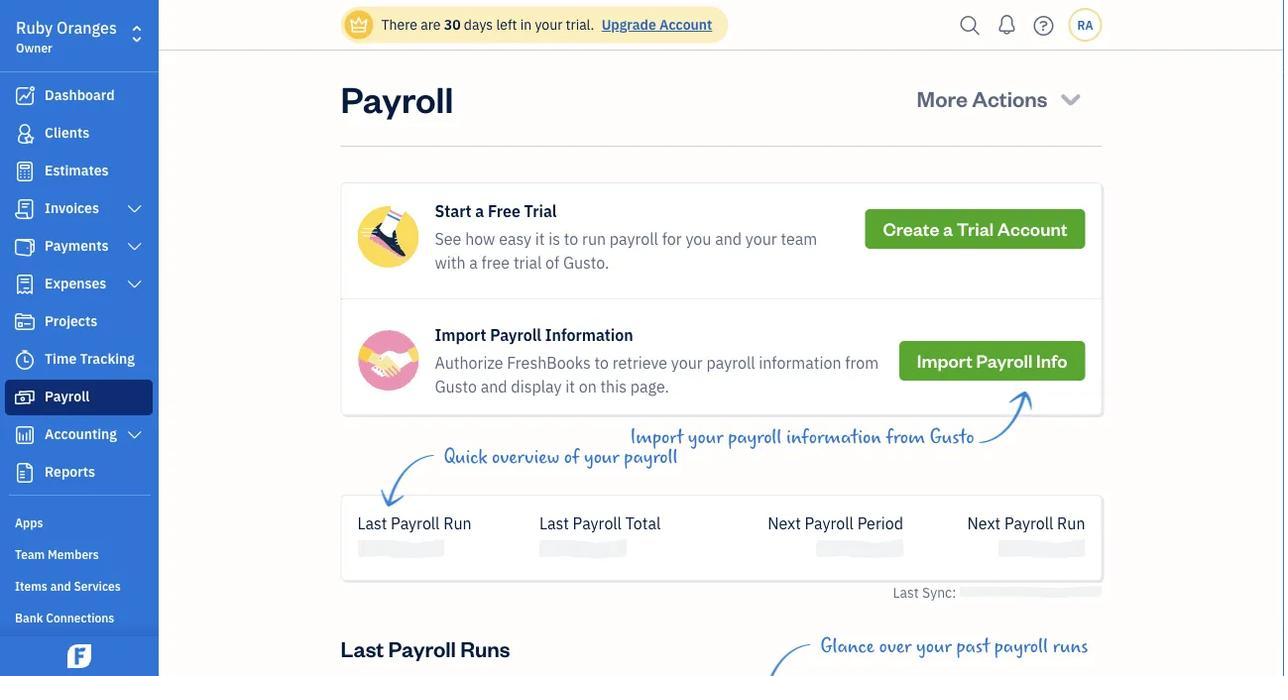 Task type: vqa. For each thing, say whether or not it's contained in the screenshot.
Client to the right
no



Task type: describe. For each thing, give the bounding box(es) containing it.
past
[[957, 636, 990, 658]]

of inside start a free trial see how easy it is to run payroll for you and your team with a free trial of gusto.
[[546, 252, 560, 273]]

gusto.
[[563, 252, 609, 273]]

estimate image
[[13, 162, 37, 182]]

services
[[74, 578, 121, 594]]

more actions
[[917, 84, 1048, 112]]

payments
[[45, 237, 109, 255]]

payments link
[[5, 229, 153, 265]]

import for import your payroll information from gusto
[[630, 427, 684, 448]]

project image
[[13, 312, 37, 332]]

last payroll total
[[540, 513, 661, 534]]

left
[[496, 15, 517, 34]]

accounting link
[[5, 418, 153, 453]]

payroll for import payroll info
[[977, 349, 1033, 372]]

run
[[582, 229, 606, 249]]

go to help image
[[1028, 10, 1060, 40]]

members
[[48, 547, 99, 562]]

page.
[[631, 376, 669, 397]]

estimates link
[[5, 154, 153, 189]]

projects link
[[5, 305, 153, 340]]

ra button
[[1069, 8, 1103, 42]]

to inside import payroll information authorize freshbooks to retrieve your payroll information from gusto and display it on this page.
[[595, 353, 609, 373]]

time
[[45, 350, 77, 368]]

0 vertical spatial account
[[660, 15, 712, 34]]

last for last payroll total
[[540, 513, 569, 534]]

:
[[952, 584, 956, 602]]

over
[[879, 636, 912, 658]]

chevron large down image for invoices
[[126, 201, 144, 217]]

a for free
[[475, 201, 484, 222]]

payroll inside main element
[[45, 387, 90, 406]]

last for last payroll run
[[358, 513, 387, 534]]

payroll for import payroll information authorize freshbooks to retrieve your payroll information from gusto and display it on this page.
[[490, 325, 542, 346]]

create
[[883, 217, 940, 241]]

from inside import payroll information authorize freshbooks to retrieve your payroll information from gusto and display it on this page.
[[845, 353, 879, 373]]

tracking
[[80, 350, 135, 368]]

1 vertical spatial information
[[787, 427, 882, 448]]

payroll for next payroll run
[[1005, 513, 1054, 534]]

items and services link
[[5, 570, 153, 600]]

team
[[781, 229, 818, 249]]

clients link
[[5, 116, 153, 152]]

payroll for last payroll runs
[[388, 634, 456, 663]]

your up last payroll total
[[584, 446, 620, 468]]

authorize
[[435, 353, 503, 373]]

payroll inside import payroll information authorize freshbooks to retrieve your payroll information from gusto and display it on this page.
[[707, 353, 755, 373]]

reports link
[[5, 455, 153, 491]]

with
[[435, 252, 466, 273]]

is
[[549, 229, 560, 249]]

import payroll info
[[917, 349, 1068, 372]]

accounting
[[45, 425, 117, 443]]

import your payroll information from gusto
[[630, 427, 975, 448]]

upgrade account link
[[598, 15, 712, 34]]

this
[[601, 376, 627, 397]]

more actions button
[[907, 74, 1095, 122]]

apps
[[15, 515, 43, 531]]

last sync :
[[893, 584, 960, 602]]

freshbooks
[[507, 353, 591, 373]]

see
[[435, 229, 462, 249]]

actions
[[972, 84, 1048, 112]]

next payroll period
[[768, 513, 904, 534]]

your down import payroll information authorize freshbooks to retrieve your payroll information from gusto and display it on this page.
[[688, 427, 724, 448]]

team members
[[15, 547, 99, 562]]

account inside button
[[998, 217, 1068, 241]]

total
[[626, 513, 661, 534]]

quick overview of your payroll
[[444, 446, 678, 468]]

next for next payroll period
[[768, 513, 801, 534]]

timer image
[[13, 350, 37, 370]]

information
[[545, 325, 633, 346]]

info
[[1037, 349, 1068, 372]]

team members link
[[5, 539, 153, 568]]

to inside start a free trial see how easy it is to run payroll for you and your team with a free trial of gusto.
[[564, 229, 579, 249]]

sync
[[923, 584, 952, 602]]

ruby
[[16, 17, 53, 38]]

bank connections
[[15, 610, 114, 626]]

payroll link
[[5, 380, 153, 416]]

report image
[[13, 463, 37, 483]]

invoices link
[[5, 191, 153, 227]]

client image
[[13, 124, 37, 144]]

time tracking link
[[5, 342, 153, 378]]

import payroll info button
[[899, 341, 1086, 381]]

ruby oranges owner
[[16, 17, 117, 56]]

free
[[482, 252, 510, 273]]

1 horizontal spatial from
[[886, 427, 926, 448]]

runs
[[1053, 636, 1089, 658]]

dashboard link
[[5, 78, 153, 114]]

how
[[465, 229, 495, 249]]

last for last sync :
[[893, 584, 919, 602]]

information inside import payroll information authorize freshbooks to retrieve your payroll information from gusto and display it on this page.
[[759, 353, 842, 373]]

projects
[[45, 312, 97, 330]]

a left the free
[[469, 252, 478, 273]]

clients
[[45, 123, 90, 142]]

invoice image
[[13, 199, 37, 219]]

invoices
[[45, 199, 99, 217]]



Task type: locate. For each thing, give the bounding box(es) containing it.
and inside main element
[[50, 578, 71, 594]]

payroll
[[610, 229, 659, 249], [707, 353, 755, 373], [728, 427, 782, 448], [624, 446, 678, 468], [995, 636, 1049, 658]]

1 vertical spatial it
[[566, 376, 575, 397]]

1 vertical spatial import
[[917, 349, 973, 372]]

1 horizontal spatial run
[[1058, 513, 1086, 534]]

your right in
[[535, 15, 563, 34]]

crown image
[[349, 14, 370, 35]]

chevron large down image right invoices
[[126, 201, 144, 217]]

dashboard image
[[13, 86, 37, 106]]

and inside import payroll information authorize freshbooks to retrieve your payroll information from gusto and display it on this page.
[[481, 376, 507, 397]]

estimates
[[45, 161, 109, 180]]

your left team
[[746, 229, 777, 249]]

0 horizontal spatial gusto
[[435, 376, 477, 397]]

payroll for last payroll total
[[573, 513, 622, 534]]

dashboard
[[45, 86, 115, 104]]

glance
[[821, 636, 875, 658]]

trial inside start a free trial see how easy it is to run payroll for you and your team with a free trial of gusto.
[[524, 201, 557, 222]]

next payroll run
[[968, 513, 1086, 534]]

gusto down the import payroll info button on the right
[[930, 427, 975, 448]]

payroll for last payroll run
[[391, 513, 440, 534]]

expense image
[[13, 275, 37, 295]]

a right create
[[943, 217, 953, 241]]

trial.
[[566, 15, 595, 34]]

it left on
[[566, 376, 575, 397]]

information up import your payroll information from gusto
[[759, 353, 842, 373]]

ra
[[1078, 17, 1094, 33]]

0 horizontal spatial to
[[564, 229, 579, 249]]

of right overview
[[564, 446, 580, 468]]

0 vertical spatial chevron large down image
[[126, 239, 144, 255]]

2 vertical spatial and
[[50, 578, 71, 594]]

2 next from the left
[[968, 513, 1001, 534]]

1 vertical spatial from
[[886, 427, 926, 448]]

bank
[[15, 610, 43, 626]]

trial inside button
[[957, 217, 994, 241]]

next
[[768, 513, 801, 534], [968, 513, 1001, 534]]

1 vertical spatial of
[[564, 446, 580, 468]]

start
[[435, 201, 472, 222]]

payroll inside start a free trial see how easy it is to run payroll for you and your team with a free trial of gusto.
[[610, 229, 659, 249]]

chevron large down image right the accounting
[[126, 428, 144, 443]]

are
[[421, 15, 441, 34]]

it inside import payroll information authorize freshbooks to retrieve your payroll information from gusto and display it on this page.
[[566, 376, 575, 397]]

2 chevron large down image from the top
[[126, 277, 144, 293]]

reports
[[45, 463, 95, 481]]

last payroll run
[[358, 513, 472, 534]]

and right items
[[50, 578, 71, 594]]

1 horizontal spatial account
[[998, 217, 1068, 241]]

2 horizontal spatial and
[[715, 229, 742, 249]]

there
[[381, 15, 418, 34]]

2 chevron large down image from the top
[[126, 428, 144, 443]]

from up "period"
[[886, 427, 926, 448]]

apps link
[[5, 507, 153, 537]]

1 vertical spatial chevron large down image
[[126, 277, 144, 293]]

gusto inside import payroll information authorize freshbooks to retrieve your payroll information from gusto and display it on this page.
[[435, 376, 477, 397]]

items
[[15, 578, 47, 594]]

to
[[564, 229, 579, 249], [595, 353, 609, 373]]

money image
[[13, 388, 37, 408]]

chevron large down image
[[126, 239, 144, 255], [126, 277, 144, 293]]

0 vertical spatial of
[[546, 252, 560, 273]]

you
[[686, 229, 712, 249]]

more
[[917, 84, 968, 112]]

it inside start a free trial see how easy it is to run payroll for you and your team with a free trial of gusto.
[[535, 229, 545, 249]]

overview
[[492, 446, 560, 468]]

of
[[546, 252, 560, 273], [564, 446, 580, 468]]

for
[[662, 229, 682, 249]]

a for trial
[[943, 217, 953, 241]]

account
[[660, 15, 712, 34], [998, 217, 1068, 241]]

on
[[579, 376, 597, 397]]

0 horizontal spatial run
[[444, 513, 472, 534]]

items and services
[[15, 578, 121, 594]]

chevron large down image for expenses
[[126, 277, 144, 293]]

1 vertical spatial chevron large down image
[[126, 428, 144, 443]]

import for import payroll info
[[917, 349, 973, 372]]

easy
[[499, 229, 532, 249]]

and inside start a free trial see how easy it is to run payroll for you and your team with a free trial of gusto.
[[715, 229, 742, 249]]

0 horizontal spatial account
[[660, 15, 712, 34]]

last
[[358, 513, 387, 534], [540, 513, 569, 534], [893, 584, 919, 602], [341, 634, 384, 663]]

run for next payroll run
[[1058, 513, 1086, 534]]

your right retrieve on the bottom
[[671, 353, 703, 373]]

your
[[535, 15, 563, 34], [746, 229, 777, 249], [671, 353, 703, 373], [688, 427, 724, 448], [584, 446, 620, 468], [917, 636, 952, 658]]

from
[[845, 353, 879, 373], [886, 427, 926, 448]]

next for next payroll run
[[968, 513, 1001, 534]]

1 horizontal spatial to
[[595, 353, 609, 373]]

owner
[[16, 40, 52, 56]]

import for import payroll information authorize freshbooks to retrieve your payroll information from gusto and display it on this page.
[[435, 325, 486, 346]]

chevron large down image right expenses on the top left
[[126, 277, 144, 293]]

bank connections link
[[5, 602, 153, 632]]

retrieve
[[613, 353, 668, 373]]

main element
[[0, 0, 208, 677]]

0 horizontal spatial of
[[546, 252, 560, 273]]

time tracking
[[45, 350, 135, 368]]

expenses
[[45, 274, 106, 293]]

0 vertical spatial chevron large down image
[[126, 201, 144, 217]]

team
[[15, 547, 45, 562]]

quick
[[444, 446, 488, 468]]

0 vertical spatial gusto
[[435, 376, 477, 397]]

there are 30 days left in your trial. upgrade account
[[381, 15, 712, 34]]

information
[[759, 353, 842, 373], [787, 427, 882, 448]]

import payroll information authorize freshbooks to retrieve your payroll information from gusto and display it on this page.
[[435, 325, 879, 397]]

trial right create
[[957, 217, 994, 241]]

1 chevron large down image from the top
[[126, 201, 144, 217]]

1 next from the left
[[768, 513, 801, 534]]

display
[[511, 376, 562, 397]]

glance over your past payroll runs
[[821, 636, 1089, 658]]

chart image
[[13, 426, 37, 445]]

payroll for next payroll period
[[805, 513, 854, 534]]

chevron large down image for payments
[[126, 239, 144, 255]]

0 horizontal spatial and
[[50, 578, 71, 594]]

days
[[464, 15, 493, 34]]

0 horizontal spatial next
[[768, 513, 801, 534]]

1 horizontal spatial and
[[481, 376, 507, 397]]

start a free trial see how easy it is to run payroll for you and your team with a free trial of gusto.
[[435, 201, 818, 273]]

of down is
[[546, 252, 560, 273]]

2 horizontal spatial import
[[917, 349, 973, 372]]

import inside button
[[917, 349, 973, 372]]

1 horizontal spatial gusto
[[930, 427, 975, 448]]

0 horizontal spatial import
[[435, 325, 486, 346]]

30
[[444, 15, 461, 34]]

0 horizontal spatial it
[[535, 229, 545, 249]]

chevron large down image inside accounting link
[[126, 428, 144, 443]]

2 run from the left
[[1058, 513, 1086, 534]]

chevron large down image
[[126, 201, 144, 217], [126, 428, 144, 443]]

payroll inside button
[[977, 349, 1033, 372]]

0 vertical spatial information
[[759, 353, 842, 373]]

0 vertical spatial it
[[535, 229, 545, 249]]

last payroll runs
[[341, 634, 510, 663]]

1 horizontal spatial next
[[968, 513, 1001, 534]]

upgrade
[[602, 15, 656, 34]]

to right is
[[564, 229, 579, 249]]

it left is
[[535, 229, 545, 249]]

a inside button
[[943, 217, 953, 241]]

a left free
[[475, 201, 484, 222]]

run
[[444, 513, 472, 534], [1058, 513, 1086, 534]]

trial up is
[[524, 201, 557, 222]]

create a trial account button
[[865, 209, 1086, 249]]

chevron large down image right payments
[[126, 239, 144, 255]]

0 vertical spatial to
[[564, 229, 579, 249]]

0 horizontal spatial from
[[845, 353, 879, 373]]

a
[[475, 201, 484, 222], [943, 217, 953, 241], [469, 252, 478, 273]]

1 chevron large down image from the top
[[126, 239, 144, 255]]

notifications image
[[991, 5, 1023, 45]]

your inside start a free trial see how easy it is to run payroll for you and your team with a free trial of gusto.
[[746, 229, 777, 249]]

trial
[[514, 252, 542, 273]]

gusto down authorize
[[435, 376, 477, 397]]

chevron large down image inside expenses 'link'
[[126, 277, 144, 293]]

last for last payroll runs
[[341, 634, 384, 663]]

information up next payroll period
[[787, 427, 882, 448]]

your right over
[[917, 636, 952, 658]]

1 vertical spatial and
[[481, 376, 507, 397]]

your inside import payroll information authorize freshbooks to retrieve your payroll information from gusto and display it on this page.
[[671, 353, 703, 373]]

0 vertical spatial and
[[715, 229, 742, 249]]

chevrondown image
[[1057, 84, 1085, 112]]

expenses link
[[5, 267, 153, 303]]

and right you
[[715, 229, 742, 249]]

1 horizontal spatial it
[[566, 376, 575, 397]]

1 horizontal spatial trial
[[957, 217, 994, 241]]

1 run from the left
[[444, 513, 472, 534]]

period
[[858, 513, 904, 534]]

0 vertical spatial import
[[435, 325, 486, 346]]

1 horizontal spatial of
[[564, 446, 580, 468]]

import inside import payroll information authorize freshbooks to retrieve your payroll information from gusto and display it on this page.
[[435, 325, 486, 346]]

0 horizontal spatial trial
[[524, 201, 557, 222]]

1 horizontal spatial import
[[630, 427, 684, 448]]

search image
[[955, 10, 987, 40]]

payment image
[[13, 237, 37, 257]]

and down authorize
[[481, 376, 507, 397]]

1 vertical spatial to
[[595, 353, 609, 373]]

2 vertical spatial import
[[630, 427, 684, 448]]

to up the this
[[595, 353, 609, 373]]

free
[[488, 201, 521, 222]]

connections
[[46, 610, 114, 626]]

1 vertical spatial account
[[998, 217, 1068, 241]]

0 vertical spatial from
[[845, 353, 879, 373]]

runs
[[460, 634, 510, 663]]

chevron large down image inside payments link
[[126, 239, 144, 255]]

freshbooks image
[[63, 645, 95, 669]]

chevron large down image for accounting
[[126, 428, 144, 443]]

run for last payroll run
[[444, 513, 472, 534]]

create a trial account
[[883, 217, 1068, 241]]

payroll inside import payroll information authorize freshbooks to retrieve your payroll information from gusto and display it on this page.
[[490, 325, 542, 346]]

from up import your payroll information from gusto
[[845, 353, 879, 373]]

1 vertical spatial gusto
[[930, 427, 975, 448]]

oranges
[[57, 17, 117, 38]]



